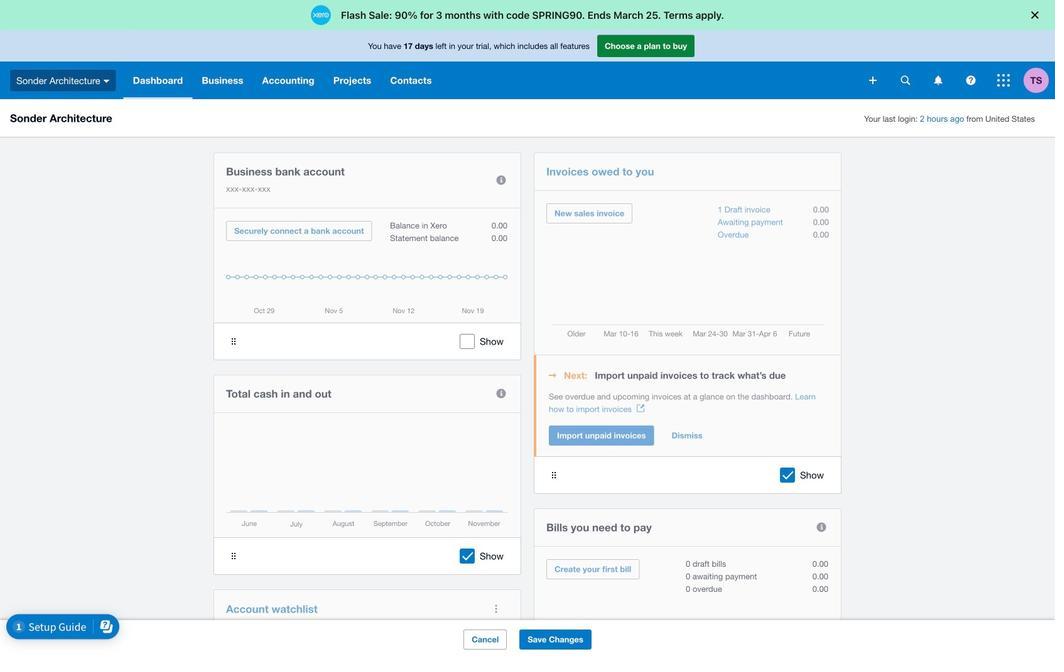 Task type: describe. For each thing, give the bounding box(es) containing it.
2 horizontal spatial svg image
[[998, 74, 1010, 87]]

1 horizontal spatial svg image
[[901, 76, 911, 85]]

1 horizontal spatial svg image
[[967, 76, 976, 85]]



Task type: vqa. For each thing, say whether or not it's contained in the screenshot.
'List of items with cost price, sale price and quantity' element
no



Task type: locate. For each thing, give the bounding box(es) containing it.
svg image
[[901, 76, 911, 85], [935, 76, 943, 85], [870, 77, 877, 84]]

opens in a new tab image
[[637, 405, 645, 412]]

panel body document
[[549, 391, 829, 416]]

banner
[[0, 30, 1056, 99]]

2 horizontal spatial svg image
[[935, 76, 943, 85]]

svg image
[[998, 74, 1010, 87], [967, 76, 976, 85], [103, 80, 110, 83]]

0 horizontal spatial svg image
[[870, 77, 877, 84]]

0 horizontal spatial svg image
[[103, 80, 110, 83]]

dialog
[[0, 0, 1056, 30]]



